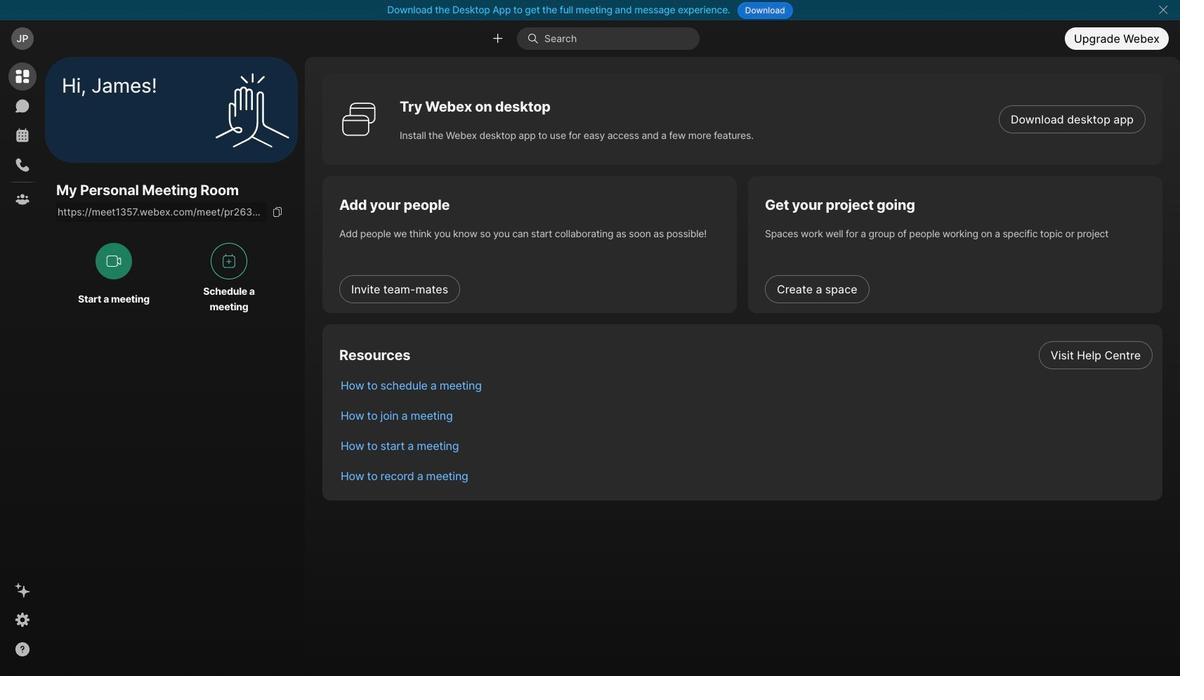 Task type: describe. For each thing, give the bounding box(es) containing it.
two hands high-fiving image
[[210, 68, 295, 152]]

4 list item from the top
[[330, 431, 1163, 461]]

2 list item from the top
[[330, 370, 1163, 401]]



Task type: vqa. For each thing, say whether or not it's contained in the screenshot.
text box
yes



Task type: locate. For each thing, give the bounding box(es) containing it.
3 list item from the top
[[330, 401, 1163, 431]]

cancel_16 image
[[1159, 4, 1170, 15]]

navigation
[[0, 57, 45, 677]]

5 list item from the top
[[330, 461, 1163, 491]]

1 list item from the top
[[330, 340, 1163, 370]]

list item
[[330, 340, 1163, 370], [330, 370, 1163, 401], [330, 401, 1163, 431], [330, 431, 1163, 461], [330, 461, 1163, 491]]

None text field
[[56, 203, 267, 222]]

webex tab list
[[8, 63, 37, 214]]



